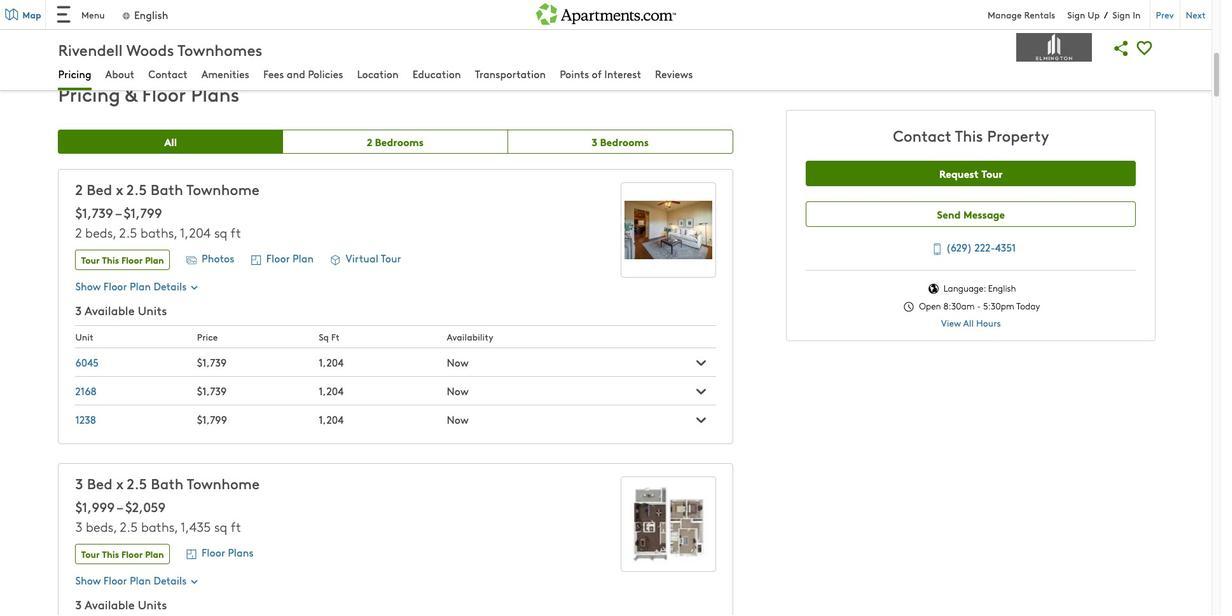 Task type: vqa. For each thing, say whether or not it's contained in the screenshot.
first Building Photo - 2711 Hemphill Park from the top
no



Task type: describe. For each thing, give the bounding box(es) containing it.
– for 3
[[117, 498, 122, 516]]

menu button
[[46, 0, 115, 29]]

4351
[[995, 240, 1016, 254]]

2 bedrooms
[[367, 134, 424, 149]]

2168 button
[[75, 384, 97, 398]]

rentals
[[1024, 8, 1056, 21]]

availability
[[447, 331, 493, 343]]

all button
[[58, 129, 283, 154]]

ft for 2 bed x 2.5 bath townhome
[[231, 224, 241, 241]]

request tour
[[939, 166, 1003, 180]]

hours
[[976, 317, 1001, 330]]

now for 1238
[[447, 413, 469, 427]]

unit
[[75, 331, 93, 343]]

pricing button
[[58, 67, 91, 83]]

floor plans
[[202, 546, 254, 560]]

interest
[[604, 67, 641, 81]]

language:
[[944, 283, 986, 295]]

show for 3
[[75, 574, 101, 588]]

6045
[[75, 355, 99, 369]]

1238 button
[[75, 413, 96, 427]]

map link
[[0, 0, 46, 29]]

tour this floor plan button for 2
[[75, 250, 170, 270]]

show floor plan details for 3
[[75, 574, 187, 588]]

$1,799 inside 2 bed x 2.5 bath townhome $1,739 – $1,799 2 beds , 2.5 baths , 1,204 sq ft
[[124, 203, 162, 222]]

pricing & floor plans
[[58, 80, 239, 107]]

2168
[[75, 384, 97, 398]]

move-in special call and ask about our $250 move in promotion! 615.570.4201
[[74, 6, 358, 38]]

1 vertical spatial about
[[105, 67, 134, 81]]

photos
[[202, 251, 234, 265]]

1 horizontal spatial all
[[963, 317, 974, 330]]

english link
[[121, 7, 168, 21]]

reviews button
[[655, 67, 693, 83]]

virtual tour
[[346, 251, 401, 265]]

0 vertical spatial this
[[955, 125, 983, 146]]

222-
[[975, 240, 995, 254]]

view all hours
[[941, 317, 1001, 330]]

transportation button
[[475, 67, 546, 83]]

amenities button
[[201, 67, 249, 83]]

contact for contact this property
[[893, 125, 952, 146]]

available for 3
[[85, 597, 135, 613]]

1,204 for 2168
[[319, 384, 344, 398]]

-
[[977, 300, 981, 312]]

3 inside button
[[592, 134, 597, 149]]

6045 button
[[75, 355, 99, 369]]

details for 3
[[154, 574, 187, 588]]

units for 3
[[138, 597, 167, 613]]

promotion!
[[247, 25, 297, 38]]

points
[[560, 67, 589, 81]]

floor plans button
[[184, 544, 254, 565]]

and inside fees and policies button
[[287, 67, 305, 81]]

units for 2
[[138, 303, 167, 319]]

$1,999
[[75, 498, 115, 516]]

floor plan button
[[249, 250, 314, 271]]

open
[[919, 300, 941, 312]]

language: english
[[941, 283, 1016, 295]]

today
[[1017, 300, 1040, 312]]

townhomes
[[178, 38, 262, 59]]

property
[[987, 125, 1049, 146]]

show for 2
[[75, 279, 101, 293]]

share listing image
[[1110, 37, 1133, 60]]

ft for 3 bed x 2.5 bath townhome
[[231, 518, 241, 536]]

beds for 3
[[86, 518, 113, 536]]

of
[[592, 67, 602, 81]]

bed for 3
[[87, 474, 113, 494]]

contact for contact button
[[148, 67, 187, 81]]

/
[[1104, 8, 1108, 21]]

rivendell woods townhomes
[[58, 38, 262, 59]]

call
[[74, 25, 92, 38]]

3 bed x 2.5 bath townhome $1,999 – $2,059 3 beds , 2.5 baths , 1,435 sq ft
[[75, 474, 260, 536]]

fees and policies button
[[263, 67, 343, 83]]

townhome for 3 bed x 2.5 bath townhome
[[187, 474, 260, 494]]

all inside all button
[[164, 134, 177, 149]]

0 vertical spatial plans
[[191, 80, 239, 107]]

menu
[[81, 8, 105, 21]]

points of interest button
[[560, 67, 641, 83]]

(629) 222-4351 link
[[926, 239, 1016, 258]]

bath for 2
[[151, 179, 183, 199]]

5:30pm
[[983, 300, 1014, 312]]

3 bedrooms button
[[508, 129, 733, 154]]

and inside move-in special call and ask about our $250 move in promotion! 615.570.4201
[[94, 25, 112, 38]]

sq
[[319, 331, 329, 343]]

about inside move-in special call and ask about our $250 move in promotion! 615.570.4201
[[133, 25, 161, 38]]

next
[[1186, 8, 1206, 21]]

sq ft
[[319, 331, 340, 343]]

special
[[122, 6, 162, 23]]

2 for bedrooms
[[367, 134, 372, 149]]

contact button
[[148, 67, 187, 83]]

transportation
[[475, 67, 546, 81]]

floor plan
[[266, 251, 314, 265]]

8:30am
[[944, 300, 975, 312]]

pricing for pricing & floor plans
[[58, 80, 120, 107]]

tour this floor plan for 2
[[81, 254, 164, 267]]

&
[[125, 80, 137, 107]]

move
[[209, 25, 233, 38]]

3 available units for 2
[[75, 303, 167, 319]]

1 vertical spatial in
[[236, 25, 244, 38]]

prev
[[1156, 8, 1174, 21]]

$1,739 for 2168
[[197, 384, 227, 398]]

2 bed x 2.5 bath townhome $1,739 – $1,799 2 beds , 2.5 baths , 1,204 sq ft
[[75, 179, 259, 241]]

prev link
[[1150, 0, 1180, 30]]

sign in link
[[1113, 8, 1141, 21]]

baths for 3
[[141, 518, 174, 536]]

(629)
[[946, 240, 972, 254]]

beds for 2
[[85, 224, 113, 241]]

amenities
[[201, 67, 249, 81]]

manage rentals sign up / sign in
[[988, 8, 1141, 21]]

contact this property
[[893, 125, 1049, 146]]

0 horizontal spatial english
[[134, 7, 168, 21]]

now for 6045
[[447, 355, 469, 369]]

$2,059
[[125, 498, 166, 516]]

manage
[[988, 8, 1022, 21]]

photos button
[[184, 250, 234, 271]]

615.570.4201
[[300, 25, 358, 38]]

about button
[[105, 67, 134, 83]]

(629) 222-4351
[[946, 240, 1016, 254]]

message
[[964, 206, 1005, 221]]

1 horizontal spatial english
[[988, 283, 1016, 295]]



Task type: locate. For each thing, give the bounding box(es) containing it.
details down floor plans "button"
[[154, 574, 187, 588]]

2 for bed
[[75, 179, 83, 199]]

rivendell
[[58, 38, 123, 59]]

open 8:30am - 5:30pm today
[[917, 300, 1040, 312]]

tour this floor plan button
[[75, 250, 170, 270], [75, 545, 170, 565]]

1,204 inside 2 bed x 2.5 bath townhome $1,739 – $1,799 2 beds , 2.5 baths , 1,204 sq ft
[[180, 224, 211, 241]]

0 horizontal spatial bedrooms
[[375, 134, 424, 149]]

in right move
[[236, 25, 244, 38]]

show floor plan details button
[[75, 279, 199, 293], [75, 574, 199, 588]]

virtual
[[346, 251, 378, 265]]

0 vertical spatial tour this floor plan button
[[75, 250, 170, 270]]

0 vertical spatial contact
[[148, 67, 187, 81]]

bath inside 2 bed x 2.5 bath townhome $1,739 – $1,799 2 beds , 2.5 baths , 1,204 sq ft
[[151, 179, 183, 199]]

bedrooms for 2 bedrooms
[[375, 134, 424, 149]]

in up ask
[[109, 6, 119, 23]]

1 vertical spatial ft
[[231, 518, 241, 536]]

request tour button
[[806, 161, 1136, 186]]

price
[[197, 331, 218, 343]]

sq right 1,435
[[214, 518, 227, 536]]

about
[[133, 25, 161, 38], [105, 67, 134, 81]]

1 vertical spatial 3 available units
[[75, 597, 167, 613]]

next link
[[1180, 0, 1212, 30]]

3 available units
[[75, 303, 167, 319], [75, 597, 167, 613]]

1 vertical spatial english
[[988, 283, 1016, 295]]

bath up $2,059
[[151, 474, 183, 494]]

1 3 available units from the top
[[75, 303, 167, 319]]

2
[[367, 134, 372, 149], [75, 179, 83, 199], [75, 224, 82, 241]]

in
[[1133, 8, 1141, 21]]

1 vertical spatial –
[[117, 498, 122, 516]]

0 vertical spatial bed
[[87, 179, 112, 199]]

0 vertical spatial –
[[115, 203, 120, 222]]

0 vertical spatial tour this floor plan
[[81, 254, 164, 267]]

baths inside 2 bed x 2.5 bath townhome $1,739 – $1,799 2 beds , 2.5 baths , 1,204 sq ft
[[141, 224, 174, 241]]

1,204 for 1238
[[319, 413, 344, 427]]

0 vertical spatial ft
[[231, 224, 241, 241]]

ft inside the 3 bed x 2.5 bath townhome $1,999 – $2,059 3 beds , 2.5 baths , 1,435 sq ft
[[231, 518, 241, 536]]

view
[[941, 317, 961, 330]]

pricing for pricing button at the top left of the page
[[58, 67, 91, 81]]

1 vertical spatial contact
[[893, 125, 952, 146]]

0 vertical spatial available
[[85, 303, 135, 319]]

floor inside "button"
[[202, 546, 225, 560]]

1 vertical spatial bath
[[151, 474, 183, 494]]

1 vertical spatial show floor plan details button
[[75, 574, 199, 588]]

2 show floor plan details button from the top
[[75, 574, 199, 588]]

sq for 3 bed x 2.5 bath townhome
[[214, 518, 227, 536]]

woods
[[126, 38, 174, 59]]

send message button
[[806, 202, 1136, 227]]

tour this floor plan
[[81, 254, 164, 267], [81, 549, 164, 561]]

– inside the 3 bed x 2.5 bath townhome $1,999 – $2,059 3 beds , 2.5 baths , 1,435 sq ft
[[117, 498, 122, 516]]

all down pricing & floor plans
[[164, 134, 177, 149]]

sign left the in
[[1113, 8, 1131, 21]]

1 vertical spatial now
[[447, 384, 469, 398]]

2 tour this floor plan from the top
[[81, 549, 164, 561]]

,
[[113, 224, 116, 241], [174, 224, 177, 241], [113, 518, 117, 536], [174, 518, 178, 536]]

ft up floor plans
[[231, 518, 241, 536]]

2 vertical spatial now
[[447, 413, 469, 427]]

1 show from the top
[[75, 279, 101, 293]]

and left ask
[[94, 25, 112, 38]]

0 vertical spatial all
[[164, 134, 177, 149]]

2 units from the top
[[138, 597, 167, 613]]

education button
[[413, 67, 461, 83]]

1 available from the top
[[85, 303, 135, 319]]

bed
[[87, 179, 112, 199], [87, 474, 113, 494]]

now for 2168
[[447, 384, 469, 398]]

apartments.com logo image
[[536, 0, 676, 25]]

available
[[85, 303, 135, 319], [85, 597, 135, 613]]

tour this floor plan button for 3
[[75, 545, 170, 565]]

sq up photos
[[214, 224, 227, 241]]

fees
[[263, 67, 284, 81]]

0 vertical spatial english
[[134, 7, 168, 21]]

3 bedrooms
[[592, 134, 649, 149]]

beds
[[85, 224, 113, 241], [86, 518, 113, 536]]

our
[[164, 25, 181, 38]]

0 horizontal spatial and
[[94, 25, 112, 38]]

sign up link
[[1068, 8, 1100, 21]]

policies
[[308, 67, 343, 81]]

and
[[94, 25, 112, 38], [287, 67, 305, 81]]

0 vertical spatial $1,799
[[124, 203, 162, 222]]

2 bedrooms from the left
[[600, 134, 649, 149]]

property management company logo image
[[1016, 33, 1092, 62]]

x
[[116, 179, 123, 199], [116, 474, 123, 494]]

2 sq from the top
[[214, 518, 227, 536]]

1 vertical spatial beds
[[86, 518, 113, 536]]

virtual tour button
[[328, 250, 401, 271]]

details for 2
[[154, 279, 187, 293]]

2 sign from the left
[[1113, 8, 1131, 21]]

pricing down rivendell
[[58, 67, 91, 81]]

1238
[[75, 413, 96, 427]]

1 vertical spatial this
[[102, 254, 119, 267]]

manage rentals link
[[988, 8, 1068, 21]]

bed inside 2 bed x 2.5 bath townhome $1,739 – $1,799 2 beds , 2.5 baths , 1,204 sq ft
[[87, 179, 112, 199]]

2 available from the top
[[85, 597, 135, 613]]

0 vertical spatial show floor plan details
[[75, 279, 187, 293]]

1 horizontal spatial contact
[[893, 125, 952, 146]]

1 show floor plan details button from the top
[[75, 279, 199, 293]]

1 vertical spatial 2
[[75, 179, 83, 199]]

1 tour this floor plan from the top
[[81, 254, 164, 267]]

1 tour this floor plan button from the top
[[75, 250, 170, 270]]

0 vertical spatial units
[[138, 303, 167, 319]]

– for 2
[[115, 203, 120, 222]]

2.5
[[127, 179, 147, 199], [119, 224, 137, 241], [127, 474, 147, 494], [120, 518, 138, 536]]

2 pricing from the top
[[58, 80, 120, 107]]

0 vertical spatial beds
[[85, 224, 113, 241]]

townhome inside 2 bed x 2.5 bath townhome $1,739 – $1,799 2 beds , 2.5 baths , 1,204 sq ft
[[187, 179, 259, 199]]

and right the fees
[[287, 67, 305, 81]]

points of interest
[[560, 67, 641, 81]]

1 bedrooms from the left
[[375, 134, 424, 149]]

1 vertical spatial bed
[[87, 474, 113, 494]]

0 horizontal spatial in
[[109, 6, 119, 23]]

move-
[[74, 6, 109, 23]]

ft up photos
[[231, 224, 241, 241]]

plans inside "button"
[[228, 546, 254, 560]]

1 vertical spatial show floor plan details
[[75, 574, 187, 588]]

ft inside 2 bed x 2.5 bath townhome $1,739 – $1,799 2 beds , 2.5 baths , 1,204 sq ft
[[231, 224, 241, 241]]

1 now from the top
[[447, 355, 469, 369]]

2 details from the top
[[154, 574, 187, 588]]

location button
[[357, 67, 399, 83]]

this for 3 bed x 2.5 bath townhome
[[102, 549, 119, 561]]

plan
[[293, 251, 314, 265], [145, 254, 164, 267], [130, 279, 151, 293], [145, 549, 164, 561], [130, 574, 151, 588]]

request
[[939, 166, 979, 180]]

bedrooms for 3 bedrooms
[[600, 134, 649, 149]]

show floor plan details
[[75, 279, 187, 293], [75, 574, 187, 588]]

1 vertical spatial plans
[[228, 546, 254, 560]]

1 vertical spatial all
[[963, 317, 974, 330]]

0 vertical spatial 2
[[367, 134, 372, 149]]

1 vertical spatial units
[[138, 597, 167, 613]]

0 horizontal spatial sign
[[1068, 8, 1086, 21]]

0 vertical spatial and
[[94, 25, 112, 38]]

ft
[[231, 224, 241, 241], [231, 518, 241, 536]]

x for 2
[[116, 179, 123, 199]]

townhome inside the 3 bed x 2.5 bath townhome $1,999 – $2,059 3 beds , 2.5 baths , 1,435 sq ft
[[187, 474, 260, 494]]

sq inside 2 bed x 2.5 bath townhome $1,739 – $1,799 2 beds , 2.5 baths , 1,204 sq ft
[[214, 224, 227, 241]]

0 vertical spatial 3 available units
[[75, 303, 167, 319]]

0 vertical spatial details
[[154, 279, 187, 293]]

1 vertical spatial sq
[[214, 518, 227, 536]]

0 vertical spatial sq
[[214, 224, 227, 241]]

3
[[592, 134, 597, 149], [75, 303, 82, 319], [75, 474, 83, 494], [75, 518, 82, 536], [75, 597, 82, 613]]

2 townhome from the top
[[187, 474, 260, 494]]

x inside 2 bed x 2.5 bath townhome $1,739 – $1,799 2 beds , 2.5 baths , 1,204 sq ft
[[116, 179, 123, 199]]

1 townhome from the top
[[187, 179, 259, 199]]

$1,739 inside 2 bed x 2.5 bath townhome $1,739 – $1,799 2 beds , 2.5 baths , 1,204 sq ft
[[75, 203, 113, 222]]

baths inside the 3 bed x 2.5 bath townhome $1,999 – $2,059 3 beds , 2.5 baths , 1,435 sq ft
[[141, 518, 174, 536]]

floor
[[142, 80, 186, 107], [266, 251, 290, 265], [121, 254, 143, 267], [104, 279, 127, 293], [202, 546, 225, 560], [121, 549, 143, 561], [104, 574, 127, 588]]

location
[[357, 67, 399, 81]]

beds inside 2 bed x 2.5 bath townhome $1,739 – $1,799 2 beds , 2.5 baths , 1,204 sq ft
[[85, 224, 113, 241]]

0 vertical spatial x
[[116, 179, 123, 199]]

x for 3
[[116, 474, 123, 494]]

0 horizontal spatial contact
[[148, 67, 187, 81]]

send message
[[937, 206, 1005, 221]]

2 vertical spatial 2
[[75, 224, 82, 241]]

2 ft from the top
[[231, 518, 241, 536]]

0 vertical spatial $1,739
[[75, 203, 113, 222]]

english up 5:30pm
[[988, 283, 1016, 295]]

available for 2
[[85, 303, 135, 319]]

about down english link
[[133, 25, 161, 38]]

townhome for 2 bed x 2.5 bath townhome
[[187, 179, 259, 199]]

1 bed from the top
[[87, 179, 112, 199]]

contact up request
[[893, 125, 952, 146]]

bed for 2
[[87, 179, 112, 199]]

1 horizontal spatial $1,799
[[197, 413, 227, 427]]

1 vertical spatial and
[[287, 67, 305, 81]]

contact down rivendell woods townhomes
[[148, 67, 187, 81]]

1 vertical spatial $1,739
[[197, 355, 227, 369]]

map
[[22, 8, 41, 21]]

up
[[1088, 8, 1100, 21]]

1 units from the top
[[138, 303, 167, 319]]

2 tour this floor plan button from the top
[[75, 545, 170, 565]]

2 now from the top
[[447, 384, 469, 398]]

1 vertical spatial tour this floor plan button
[[75, 545, 170, 565]]

about down rivendell
[[105, 67, 134, 81]]

1 show floor plan details from the top
[[75, 279, 187, 293]]

0 vertical spatial baths
[[141, 224, 174, 241]]

bath
[[151, 179, 183, 199], [151, 474, 183, 494]]

2 3 available units from the top
[[75, 597, 167, 613]]

fees and policies
[[263, 67, 343, 81]]

0 vertical spatial show
[[75, 279, 101, 293]]

0 horizontal spatial $1,799
[[124, 203, 162, 222]]

1 vertical spatial $1,799
[[197, 413, 227, 427]]

1 vertical spatial baths
[[141, 518, 174, 536]]

sign left up
[[1068, 8, 1086, 21]]

2 show floor plan details from the top
[[75, 574, 187, 588]]

1 vertical spatial townhome
[[187, 474, 260, 494]]

1 horizontal spatial bedrooms
[[600, 134, 649, 149]]

2 show from the top
[[75, 574, 101, 588]]

bath inside the 3 bed x 2.5 bath townhome $1,999 – $2,059 3 beds , 2.5 baths , 1,435 sq ft
[[151, 474, 183, 494]]

bed inside the 3 bed x 2.5 bath townhome $1,999 – $2,059 3 beds , 2.5 baths , 1,435 sq ft
[[87, 474, 113, 494]]

english
[[134, 7, 168, 21], [988, 283, 1016, 295]]

sq inside the 3 bed x 2.5 bath townhome $1,999 – $2,059 3 beds , 2.5 baths , 1,435 sq ft
[[214, 518, 227, 536]]

0 vertical spatial in
[[109, 6, 119, 23]]

1 pricing from the top
[[58, 67, 91, 81]]

– inside 2 bed x 2.5 bath townhome $1,739 – $1,799 2 beds , 2.5 baths , 1,204 sq ft
[[115, 203, 120, 222]]

0 vertical spatial townhome
[[187, 179, 259, 199]]

bedrooms
[[375, 134, 424, 149], [600, 134, 649, 149]]

bath for 3
[[151, 474, 183, 494]]

baths for 2
[[141, 224, 174, 241]]

2 vertical spatial this
[[102, 549, 119, 561]]

pricing left &
[[58, 80, 120, 107]]

this for 2 bed x 2.5 bath townhome
[[102, 254, 119, 267]]

0 vertical spatial now
[[447, 355, 469, 369]]

bath down all button
[[151, 179, 183, 199]]

$1,739 for 6045
[[197, 355, 227, 369]]

$250
[[184, 25, 206, 38]]

sq for 2 bed x 2.5 bath townhome
[[214, 224, 227, 241]]

1 vertical spatial tour this floor plan
[[81, 549, 164, 561]]

beds inside the 3 bed x 2.5 bath townhome $1,999 – $2,059 3 beds , 2.5 baths , 1,435 sq ft
[[86, 518, 113, 536]]

2 vertical spatial $1,739
[[197, 384, 227, 398]]

1 vertical spatial x
[[116, 474, 123, 494]]

1 ft from the top
[[231, 224, 241, 241]]

1,204 for 6045
[[319, 355, 344, 369]]

show floor plan details button for 3
[[75, 574, 199, 588]]

show floor plan details for 2
[[75, 279, 187, 293]]

1 vertical spatial available
[[85, 597, 135, 613]]

1 details from the top
[[154, 279, 187, 293]]

show
[[75, 279, 101, 293], [75, 574, 101, 588]]

1 sign from the left
[[1068, 8, 1086, 21]]

1 horizontal spatial sign
[[1113, 8, 1131, 21]]

show floor plan details button for 2
[[75, 279, 199, 293]]

2 x from the top
[[116, 474, 123, 494]]

tour this floor plan for 3
[[81, 549, 164, 561]]

x inside the 3 bed x 2.5 bath townhome $1,999 – $2,059 3 beds , 2.5 baths , 1,435 sq ft
[[116, 474, 123, 494]]

plans
[[191, 80, 239, 107], [228, 546, 254, 560]]

0 horizontal spatial all
[[164, 134, 177, 149]]

1 horizontal spatial in
[[236, 25, 244, 38]]

all right view
[[963, 317, 974, 330]]

1 horizontal spatial and
[[287, 67, 305, 81]]

1 vertical spatial show
[[75, 574, 101, 588]]

english up our in the top left of the page
[[134, 7, 168, 21]]

0 vertical spatial show floor plan details button
[[75, 279, 199, 293]]

2 bed from the top
[[87, 474, 113, 494]]

this
[[955, 125, 983, 146], [102, 254, 119, 267], [102, 549, 119, 561]]

ft
[[331, 331, 340, 343]]

3 now from the top
[[447, 413, 469, 427]]

3 available units for 3
[[75, 597, 167, 613]]

all
[[164, 134, 177, 149], [963, 317, 974, 330]]

1 vertical spatial details
[[154, 574, 187, 588]]

1 sq from the top
[[214, 224, 227, 241]]

details down the photos button
[[154, 279, 187, 293]]

tour
[[982, 166, 1003, 180], [381, 251, 401, 265], [81, 254, 100, 267], [81, 549, 100, 561]]

2 inside button
[[367, 134, 372, 149]]

reviews
[[655, 67, 693, 81]]

education
[[413, 67, 461, 81]]

0 vertical spatial about
[[133, 25, 161, 38]]

2 bedrooms button
[[283, 129, 508, 154]]

1 x from the top
[[116, 179, 123, 199]]

0 vertical spatial bath
[[151, 179, 183, 199]]



